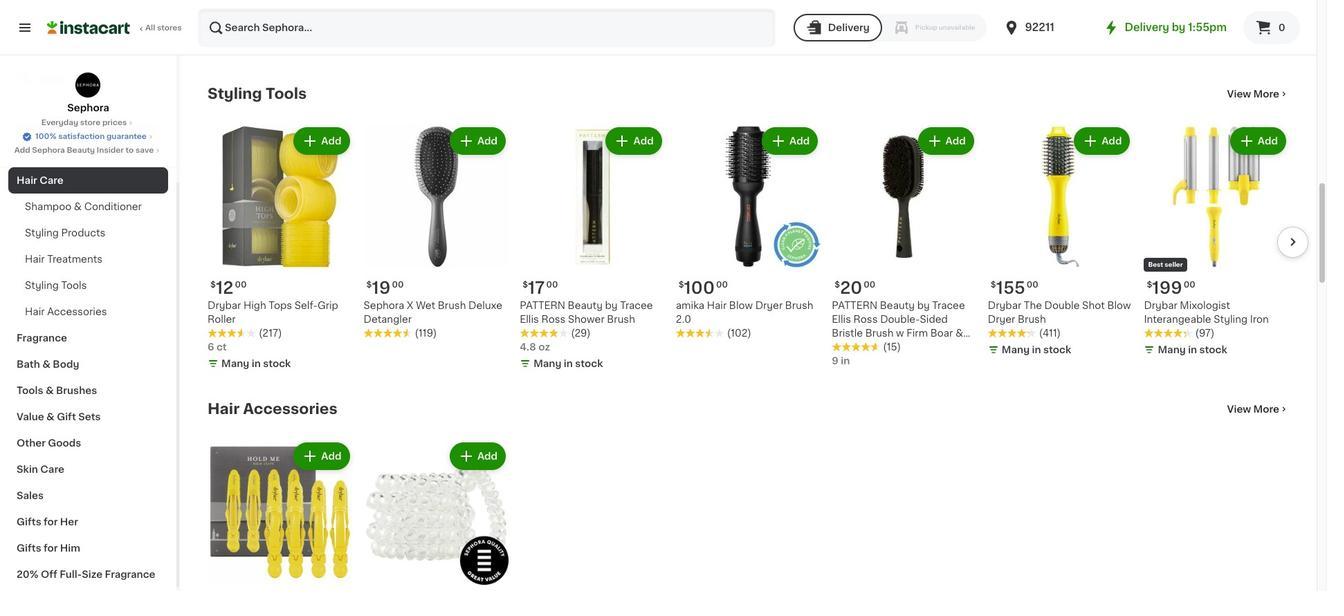 Task type: vqa. For each thing, say whether or not it's contained in the screenshot.
Pets to the bottom
no



Task type: locate. For each thing, give the bounding box(es) containing it.
2 horizontal spatial fl
[[1159, 13, 1166, 23]]

0 horizontal spatial ml
[[692, 13, 704, 23]]

2 ross from the left
[[854, 315, 878, 325]]

& down "bath & body"
[[46, 386, 54, 396]]

2 view more link from the top
[[1228, 403, 1289, 417]]

1 fl from the left
[[545, 13, 552, 23]]

3 fl from the left
[[1159, 13, 1166, 23]]

0 horizontal spatial drybar
[[208, 301, 241, 311]]

0 horizontal spatial tools
[[17, 386, 43, 396]]

2 pattern from the left
[[832, 301, 878, 311]]

pattern inside pattern beauty by tracee ellis ross  shower brush
[[520, 301, 566, 311]]

7 $ from the left
[[1147, 281, 1153, 290]]

0 horizontal spatial ellis
[[520, 315, 539, 325]]

(29)
[[571, 329, 591, 339]]

hair down $ 100 00
[[707, 301, 727, 311]]

beauty down satisfaction
[[67, 147, 95, 154]]

& left gift
[[46, 413, 55, 422]]

9
[[832, 357, 839, 366]]

0 horizontal spatial blow
[[729, 301, 753, 311]]

tools inside 'link'
[[17, 386, 43, 396]]

product group
[[208, 124, 353, 374], [364, 124, 509, 341], [520, 124, 665, 374], [676, 124, 821, 341], [832, 124, 977, 368], [988, 124, 1133, 360], [1144, 124, 1289, 360], [208, 440, 353, 592], [364, 440, 509, 592]]

$ inside $ 20 00
[[835, 281, 840, 290]]

styling inside drybar mixologist interangeable styling iron
[[1214, 315, 1248, 325]]

tracee for 20
[[933, 301, 965, 311]]

00 right 20
[[864, 281, 876, 290]]

1 horizontal spatial ellis
[[832, 315, 851, 325]]

ross inside pattern beauty by tracee ellis ross  shower brush
[[542, 315, 566, 325]]

2 00 from the left
[[546, 281, 558, 290]]

delivery down the 3.3 fl oz
[[828, 23, 870, 33]]

drybar up roller
[[208, 301, 241, 311]]

buy
[[39, 46, 58, 56]]

item carousel region
[[188, 119, 1309, 379], [188, 435, 1289, 592]]

1 pattern from the left
[[520, 301, 566, 311]]

gifts for gifts for him
[[17, 544, 41, 554]]

& right 'bath'
[[42, 360, 50, 370]]

00 for 20
[[864, 281, 876, 290]]

3 drybar from the left
[[1144, 301, 1178, 311]]

00 inside $ 12 00
[[235, 281, 247, 290]]

1 horizontal spatial tracee
[[933, 301, 965, 311]]

00 inside "$ 199 00"
[[1184, 281, 1196, 290]]

view more link
[[1228, 87, 1289, 101], [1228, 403, 1289, 417]]

2 $ from the left
[[523, 281, 528, 290]]

buy it again
[[39, 46, 97, 56]]

00 right 12 at the left
[[235, 281, 247, 290]]

1 horizontal spatial by
[[918, 301, 930, 311]]

1 horizontal spatial hair accessories
[[208, 402, 338, 417]]

ross inside pattern beauty by tracee ellis ross  double-sided bristle brush w firm boar & nylon bristles
[[854, 315, 878, 325]]

0 vertical spatial view more link
[[1228, 87, 1289, 101]]

fl for 1.7
[[1159, 13, 1166, 23]]

in
[[252, 16, 261, 25], [876, 30, 885, 39], [1032, 30, 1041, 39], [1189, 30, 1198, 39], [408, 43, 417, 53], [1032, 346, 1041, 355], [1189, 346, 1198, 355], [841, 357, 850, 366], [252, 359, 261, 369], [564, 359, 573, 369]]

(97)
[[1196, 329, 1215, 339]]

gifts for gifts for her
[[17, 518, 41, 527]]

beauty inside pattern beauty by tracee ellis ross  double-sided bristle brush w firm boar & nylon bristles
[[880, 301, 915, 311]]

pattern beauty by tracee ellis ross  double-sided bristle brush w firm boar & nylon bristles
[[832, 301, 965, 353]]

fl
[[545, 13, 552, 23], [850, 13, 857, 23], [1159, 13, 1166, 23]]

0 horizontal spatial hair accessories link
[[8, 299, 168, 325]]

add button for 17
[[607, 129, 661, 153]]

1 horizontal spatial hair accessories link
[[208, 402, 338, 418]]

00 right 17
[[546, 281, 558, 290]]

oz right 4.8
[[539, 343, 550, 353]]

all stores link
[[47, 8, 183, 47]]

1 more from the top
[[1254, 89, 1280, 99]]

care inside hair care 'link'
[[40, 176, 64, 185]]

0 vertical spatial fragrance
[[17, 334, 67, 343]]

2 view from the top
[[1228, 405, 1252, 415]]

sephora
[[67, 103, 109, 113], [32, 147, 65, 154], [364, 301, 404, 311]]

fl right 0.85 in the left top of the page
[[545, 13, 552, 23]]

add button for 20
[[920, 129, 973, 153]]

0 vertical spatial item carousel region
[[188, 119, 1309, 379]]

1 $ from the left
[[210, 281, 216, 290]]

save
[[136, 147, 154, 154]]

00 inside $ 17 00
[[546, 281, 558, 290]]

None search field
[[198, 8, 776, 47]]

fl right 1.7
[[1159, 13, 1166, 23]]

0 horizontal spatial delivery
[[828, 23, 870, 33]]

$ inside '$ 19 00'
[[367, 281, 372, 290]]

product group containing 19
[[364, 124, 509, 341]]

dryer
[[756, 301, 783, 311], [988, 315, 1016, 325]]

ml inside button
[[692, 13, 704, 23]]

beauty inside "link"
[[67, 147, 95, 154]]

by inside pattern beauty by tracee ellis ross  shower brush
[[605, 301, 618, 311]]

stock
[[263, 16, 291, 25], [888, 30, 915, 39], [1044, 30, 1072, 39], [1200, 30, 1228, 39], [419, 43, 447, 53], [1044, 346, 1072, 355], [1200, 346, 1228, 355], [263, 359, 291, 369], [575, 359, 603, 369]]

ellis inside pattern beauty by tracee ellis ross  shower brush
[[520, 315, 539, 325]]

0 vertical spatial view
[[1228, 89, 1252, 99]]

1 drybar from the left
[[208, 301, 241, 311]]

1 horizontal spatial styling tools link
[[208, 86, 307, 102]]

1 horizontal spatial styling tools
[[208, 86, 307, 101]]

care
[[40, 176, 64, 185], [40, 465, 64, 475]]

00 for 17
[[546, 281, 558, 290]]

6 $ from the left
[[991, 281, 997, 290]]

drybar down 155
[[988, 301, 1022, 311]]

treatments
[[47, 255, 103, 264]]

for for her
[[44, 518, 58, 527]]

1 horizontal spatial delivery
[[1125, 22, 1170, 33]]

skin care
[[17, 465, 64, 475]]

1 item carousel region from the top
[[188, 119, 1309, 379]]

1 blow from the left
[[729, 301, 753, 311]]

1 ross from the left
[[542, 315, 566, 325]]

ml right 60
[[692, 13, 704, 23]]

1 vertical spatial styling tools
[[25, 281, 87, 291]]

0 vertical spatial hair accessories link
[[8, 299, 168, 325]]

beauty up save
[[121, 123, 157, 133]]

2 view more from the top
[[1228, 405, 1280, 415]]

by for 20
[[918, 301, 930, 311]]

6 ct
[[208, 343, 227, 353]]

fragrance
[[17, 334, 67, 343], [105, 570, 155, 580]]

fragrance up "bath & body"
[[17, 334, 67, 343]]

ross for 20
[[854, 315, 878, 325]]

0 horizontal spatial ross
[[542, 315, 566, 325]]

oz right 1.7
[[1168, 13, 1179, 23]]

drybar for 12
[[208, 301, 241, 311]]

1 horizontal spatial blow
[[1108, 301, 1131, 311]]

2 horizontal spatial tools
[[266, 86, 307, 101]]

$ inside $ 100 00
[[679, 281, 684, 290]]

pattern down $ 20 00
[[832, 301, 878, 311]]

best
[[1149, 262, 1164, 268]]

gifts for her
[[17, 518, 78, 527]]

7 00 from the left
[[1184, 281, 1196, 290]]

1 view more from the top
[[1228, 89, 1280, 99]]

wet
[[416, 301, 435, 311]]

★★★★★ inside the ★★★★★ (4.06k)
[[364, 13, 412, 23]]

drybar inside drybar high tops self-grip roller
[[208, 301, 241, 311]]

0 horizontal spatial sephora
[[32, 147, 65, 154]]

it
[[61, 46, 68, 56]]

stock inside "30 ml many in stock"
[[1044, 30, 1072, 39]]

stores
[[157, 24, 182, 32]]

gifts down 'sales'
[[17, 518, 41, 527]]

0.85 fl oz button
[[520, 0, 665, 25]]

full-
[[60, 570, 82, 580]]

100% satisfaction guarantee button
[[22, 129, 155, 143]]

★★★★★
[[364, 13, 412, 23], [364, 13, 412, 23], [208, 329, 256, 339], [208, 329, 256, 339], [520, 329, 568, 339], [520, 329, 568, 339], [364, 329, 412, 339], [364, 329, 412, 339], [676, 329, 724, 339], [676, 329, 724, 339], [988, 329, 1037, 339], [988, 329, 1037, 339], [1144, 329, 1193, 339], [1144, 329, 1193, 339], [832, 343, 881, 352], [832, 343, 881, 352]]

products
[[61, 228, 105, 238]]

2 horizontal spatial sephora
[[364, 301, 404, 311]]

ross up bristle on the bottom right of page
[[854, 315, 878, 325]]

care right skin
[[40, 465, 64, 475]]

00 inside $ 155 00
[[1027, 281, 1039, 290]]

00 inside $ 20 00
[[864, 281, 876, 290]]

1 horizontal spatial drybar
[[988, 301, 1022, 311]]

1 vertical spatial view more link
[[1228, 403, 1289, 417]]

pattern
[[520, 301, 566, 311], [832, 301, 878, 311]]

5 $ from the left
[[679, 281, 684, 290]]

oz for 0.85 fl oz
[[554, 13, 566, 23]]

2 for from the top
[[44, 544, 58, 554]]

& up products on the top
[[74, 202, 82, 212]]

her
[[60, 518, 78, 527]]

add inside "link"
[[14, 147, 30, 154]]

1 vertical spatial care
[[40, 465, 64, 475]]

by inside pattern beauty by tracee ellis ross  double-sided bristle brush w firm boar & nylon bristles
[[918, 301, 930, 311]]

0 vertical spatial care
[[40, 176, 64, 185]]

& inside pattern beauty by tracee ellis ross  double-sided bristle brush w firm boar & nylon bristles
[[956, 329, 964, 339]]

2 drybar from the left
[[988, 301, 1022, 311]]

blow up (102)
[[729, 301, 753, 311]]

2 item carousel region from the top
[[188, 435, 1289, 592]]

ross left shower
[[542, 315, 566, 325]]

prices
[[102, 119, 127, 127]]

pattern beauty by tracee ellis ross  shower brush
[[520, 301, 653, 325]]

add for 199
[[1258, 136, 1278, 146]]

1 horizontal spatial fragrance
[[105, 570, 155, 580]]

other
[[17, 439, 46, 449]]

ml inside "30 ml many in stock"
[[1004, 13, 1016, 23]]

pattern down $ 17 00
[[520, 301, 566, 311]]

sephora up 'store'
[[67, 103, 109, 113]]

1 horizontal spatial ross
[[854, 315, 878, 325]]

stock inside button
[[263, 16, 291, 25]]

2 ml from the left
[[1004, 13, 1016, 23]]

60
[[676, 13, 689, 23]]

off
[[41, 570, 57, 580]]

20%
[[17, 570, 38, 580]]

add for 100
[[790, 136, 810, 146]]

1 for from the top
[[44, 518, 58, 527]]

0 vertical spatial accessories
[[47, 307, 107, 317]]

tracee inside pattern beauty by tracee ellis ross  shower brush
[[620, 301, 653, 311]]

2 vertical spatial sephora
[[364, 301, 404, 311]]

0 horizontal spatial hair accessories
[[25, 307, 107, 317]]

instacart logo image
[[47, 19, 130, 36]]

sephora x wet brush deluxe detangler
[[364, 301, 503, 325]]

3 $ from the left
[[835, 281, 840, 290]]

delivery inside button
[[828, 23, 870, 33]]

in inside "30 ml many in stock"
[[1032, 30, 1041, 39]]

1 vertical spatial styling tools link
[[8, 273, 168, 299]]

0 vertical spatial sephora
[[67, 103, 109, 113]]

care inside skin care link
[[40, 465, 64, 475]]

0 vertical spatial dryer
[[756, 301, 783, 311]]

5 00 from the left
[[716, 281, 728, 290]]

item carousel region containing 12
[[188, 119, 1309, 379]]

1 vertical spatial sephora
[[32, 147, 65, 154]]

oz inside product group
[[539, 343, 550, 353]]

sephora down 100%
[[32, 147, 65, 154]]

styling tools
[[208, 86, 307, 101], [25, 281, 87, 291]]

oz right 0.85 in the left top of the page
[[554, 13, 566, 23]]

pattern for 20
[[832, 301, 878, 311]]

1 vertical spatial for
[[44, 544, 58, 554]]

1 gifts from the top
[[17, 518, 41, 527]]

for left her
[[44, 518, 58, 527]]

shampoo & conditioner link
[[8, 194, 168, 220]]

0 vertical spatial view more
[[1228, 89, 1280, 99]]

ml for 30
[[1004, 13, 1016, 23]]

oz for 3.3 fl oz
[[859, 13, 871, 23]]

add for 20
[[946, 136, 966, 146]]

drybar inside drybar mixologist interangeable styling iron
[[1144, 301, 1178, 311]]

detangler
[[364, 315, 412, 325]]

1 view more link from the top
[[1228, 87, 1289, 101]]

drybar down the 199
[[1144, 301, 1178, 311]]

1.7
[[1144, 13, 1156, 23]]

1 vertical spatial view more
[[1228, 405, 1280, 415]]

ml right 30 at the right of page
[[1004, 13, 1016, 23]]

bristles
[[863, 343, 900, 353]]

1 view from the top
[[1228, 89, 1252, 99]]

& right boar
[[956, 329, 964, 339]]

grip
[[318, 301, 338, 311]]

add button for 19
[[451, 129, 505, 153]]

add button for 199
[[1232, 129, 1285, 153]]

00 right 100
[[716, 281, 728, 290]]

0 vertical spatial tools
[[266, 86, 307, 101]]

& inside 'link'
[[46, 386, 54, 396]]

00 inside '$ 19 00'
[[392, 281, 404, 290]]

drybar inside drybar the double shot blow dryer brush
[[988, 301, 1022, 311]]

oz right 3.3
[[859, 13, 871, 23]]

$ inside $ 155 00
[[991, 281, 997, 290]]

2.0
[[676, 315, 691, 325]]

1 vertical spatial dryer
[[988, 315, 1016, 325]]

many inside button
[[221, 16, 249, 25]]

pattern inside pattern beauty by tracee ellis ross  double-sided bristle brush w firm boar & nylon bristles
[[832, 301, 878, 311]]

2 blow from the left
[[1108, 301, 1131, 311]]

shampoo
[[25, 202, 71, 212]]

beauty inside pattern beauty by tracee ellis ross  shower brush
[[568, 301, 603, 311]]

0 horizontal spatial tracee
[[620, 301, 653, 311]]

0 horizontal spatial fragrance
[[17, 334, 67, 343]]

ml
[[692, 13, 704, 23], [1004, 13, 1016, 23]]

1 horizontal spatial pattern
[[832, 301, 878, 311]]

1 00 from the left
[[235, 281, 247, 290]]

0 horizontal spatial styling tools link
[[8, 273, 168, 299]]

1 ml from the left
[[692, 13, 704, 23]]

ellis up bristle on the bottom right of page
[[832, 315, 851, 325]]

2 horizontal spatial drybar
[[1144, 301, 1178, 311]]

many in stock button
[[208, 0, 353, 30]]

fl right 3.3
[[850, 13, 857, 23]]

0 vertical spatial gifts
[[17, 518, 41, 527]]

tracee inside pattern beauty by tracee ellis ross  double-sided bristle brush w firm boar & nylon bristles
[[933, 301, 965, 311]]

4 $ from the left
[[367, 281, 372, 290]]

item carousel region for styling tools
[[188, 119, 1309, 379]]

sephora up detangler at the left of page
[[364, 301, 404, 311]]

1 vertical spatial accessories
[[243, 402, 338, 417]]

other goods link
[[8, 431, 168, 457]]

more
[[1254, 89, 1280, 99], [1254, 405, 1280, 415]]

tools
[[266, 86, 307, 101], [61, 281, 87, 291], [17, 386, 43, 396]]

2 more from the top
[[1254, 405, 1280, 415]]

hair accessories
[[25, 307, 107, 317], [208, 402, 338, 417]]

brush inside pattern beauty by tracee ellis ross  shower brush
[[607, 315, 635, 325]]

60 ml
[[676, 13, 704, 23]]

0 horizontal spatial fl
[[545, 13, 552, 23]]

1 vertical spatial gifts
[[17, 544, 41, 554]]

0 horizontal spatial by
[[605, 301, 618, 311]]

1 horizontal spatial ml
[[1004, 13, 1016, 23]]

bristle
[[832, 329, 863, 339]]

0 vertical spatial more
[[1254, 89, 1280, 99]]

2 gifts from the top
[[17, 544, 41, 554]]

many
[[221, 16, 249, 25], [846, 30, 874, 39], [1002, 30, 1030, 39], [1158, 30, 1186, 39], [378, 43, 406, 53], [1002, 346, 1030, 355], [1158, 346, 1186, 355], [221, 359, 249, 369], [534, 359, 562, 369]]

beauty
[[121, 123, 157, 133], [67, 147, 95, 154], [568, 301, 603, 311], [880, 301, 915, 311]]

$ inside $ 17 00
[[523, 281, 528, 290]]

1 tracee from the left
[[620, 301, 653, 311]]

delivery left 1:55pm
[[1125, 22, 1170, 33]]

oz inside button
[[554, 13, 566, 23]]

add button
[[295, 129, 349, 153], [451, 129, 505, 153], [607, 129, 661, 153], [763, 129, 817, 153], [920, 129, 973, 153], [1076, 129, 1129, 153], [1232, 129, 1285, 153], [295, 445, 349, 469], [451, 445, 505, 469]]

goods
[[48, 439, 81, 449]]

conditioner
[[84, 202, 142, 212]]

ross for 17
[[542, 315, 566, 325]]

0 vertical spatial for
[[44, 518, 58, 527]]

pattern for 17
[[520, 301, 566, 311]]

value & gift sets
[[17, 413, 101, 422]]

beauty up double-
[[880, 301, 915, 311]]

1 vertical spatial tools
[[61, 281, 87, 291]]

4 00 from the left
[[392, 281, 404, 290]]

deluxe
[[469, 301, 503, 311]]

delivery for delivery by 1:55pm
[[1125, 22, 1170, 33]]

hair down ct
[[208, 402, 240, 417]]

delivery
[[1125, 22, 1170, 33], [828, 23, 870, 33]]

fl inside "0.85 fl oz" button
[[545, 13, 552, 23]]

$ inside "$ 199 00"
[[1147, 281, 1153, 290]]

tracee
[[620, 301, 653, 311], [933, 301, 965, 311]]

$ inside $ 12 00
[[210, 281, 216, 290]]

1 vertical spatial view
[[1228, 405, 1252, 415]]

1 vertical spatial fragrance
[[105, 570, 155, 580]]

1 horizontal spatial dryer
[[988, 315, 1016, 325]]

ellis up 4.8
[[520, 315, 539, 325]]

fragrance right size
[[105, 570, 155, 580]]

6 00 from the left
[[1027, 281, 1039, 290]]

$ for 20
[[835, 281, 840, 290]]

$ for 12
[[210, 281, 216, 290]]

1 ellis from the left
[[520, 315, 539, 325]]

hair accessories link
[[8, 299, 168, 325], [208, 402, 338, 418]]

add for 19
[[478, 136, 498, 146]]

1 horizontal spatial fl
[[850, 13, 857, 23]]

gifts for him link
[[8, 536, 168, 562]]

2 fl from the left
[[850, 13, 857, 23]]

by
[[1172, 22, 1186, 33], [605, 301, 618, 311], [918, 301, 930, 311]]

1 horizontal spatial tools
[[61, 281, 87, 291]]

sephora link
[[67, 72, 109, 115]]

0 horizontal spatial pattern
[[520, 301, 566, 311]]

9 in
[[832, 357, 850, 366]]

$
[[210, 281, 216, 290], [523, 281, 528, 290], [835, 281, 840, 290], [367, 281, 372, 290], [679, 281, 684, 290], [991, 281, 997, 290], [1147, 281, 1153, 290]]

0.85 fl oz
[[520, 13, 566, 23]]

1 vertical spatial more
[[1254, 405, 1280, 415]]

product group containing 199
[[1144, 124, 1289, 360]]

3 00 from the left
[[864, 281, 876, 290]]

2 tracee from the left
[[933, 301, 965, 311]]

guarantee
[[107, 133, 147, 141]]

hair down makeup
[[17, 176, 37, 185]]

0 horizontal spatial dryer
[[756, 301, 783, 311]]

12
[[216, 281, 234, 296]]

00 right 19
[[392, 281, 404, 290]]

2 ellis from the left
[[832, 315, 851, 325]]

2 vertical spatial tools
[[17, 386, 43, 396]]

item carousel region containing add
[[188, 435, 1289, 592]]

tracee up sided
[[933, 301, 965, 311]]

product group containing 17
[[520, 124, 665, 374]]

sephora inside sephora x wet brush deluxe detangler
[[364, 301, 404, 311]]

$ 100 00
[[679, 281, 728, 296]]

1 vertical spatial item carousel region
[[188, 435, 1289, 592]]

ellis inside pattern beauty by tracee ellis ross  double-sided bristle brush w firm boar & nylon bristles
[[832, 315, 851, 325]]

ml for 60
[[692, 13, 704, 23]]

00 up the
[[1027, 281, 1039, 290]]

care up 'shampoo'
[[40, 176, 64, 185]]

view for hair accessories
[[1228, 405, 1252, 415]]

makeup link
[[8, 141, 168, 168]]

for left him
[[44, 544, 58, 554]]

00 inside $ 100 00
[[716, 281, 728, 290]]

tracee left amika
[[620, 301, 653, 311]]

add for 17
[[634, 136, 654, 146]]

blow right shot
[[1108, 301, 1131, 311]]

00 right the 199
[[1184, 281, 1196, 290]]

delivery button
[[794, 14, 882, 42]]

gifts up '20%'
[[17, 544, 41, 554]]

1 horizontal spatial sephora
[[67, 103, 109, 113]]

hair inside 'link'
[[17, 176, 37, 185]]

beauty up shower
[[568, 301, 603, 311]]

item carousel region for hair accessories
[[188, 435, 1289, 592]]

bath
[[17, 360, 40, 370]]

nylon
[[832, 343, 861, 353]]



Task type: describe. For each thing, give the bounding box(es) containing it.
ellis for 17
[[520, 315, 539, 325]]

100
[[684, 281, 715, 296]]

Search field
[[199, 10, 774, 46]]

ct
[[217, 343, 227, 353]]

skin
[[17, 465, 38, 475]]

body
[[53, 360, 79, 370]]

brush inside drybar the double shot blow dryer brush
[[1018, 315, 1046, 325]]

everyday store prices link
[[41, 118, 135, 129]]

drybar for 199
[[1144, 301, 1178, 311]]

$ for 199
[[1147, 281, 1153, 290]]

$ 155 00
[[991, 281, 1039, 296]]

drybar for 155
[[988, 301, 1022, 311]]

iron
[[1251, 315, 1269, 325]]

view more link for hair accessories
[[1228, 403, 1289, 417]]

sephora for sephora
[[67, 103, 109, 113]]

drybar high tops self-grip roller
[[208, 301, 338, 325]]

$ for 155
[[991, 281, 997, 290]]

hair left treatments
[[25, 255, 45, 264]]

2 horizontal spatial by
[[1172, 22, 1186, 33]]

0 vertical spatial styling tools
[[208, 86, 307, 101]]

sephora for sephora x wet brush deluxe detangler
[[364, 301, 404, 311]]

hair treatments
[[25, 255, 103, 264]]

hair up 'bath'
[[25, 307, 45, 317]]

92211 button
[[1003, 8, 1086, 47]]

again
[[70, 46, 97, 56]]

brush inside pattern beauty by tracee ellis ross  double-sided bristle brush w firm boar & nylon bristles
[[866, 329, 894, 339]]

best seller
[[1149, 262, 1183, 268]]

size
[[82, 570, 103, 580]]

155
[[997, 281, 1026, 296]]

gift
[[57, 413, 76, 422]]

more for accessories
[[1254, 405, 1280, 415]]

lists
[[39, 74, 63, 84]]

0 vertical spatial hair accessories
[[25, 307, 107, 317]]

sephora inside "link"
[[32, 147, 65, 154]]

1 vertical spatial hair accessories link
[[208, 402, 338, 418]]

view more link for styling tools
[[1228, 87, 1289, 101]]

$ 19 00
[[367, 281, 404, 296]]

(119)
[[415, 329, 437, 339]]

many in stock inside button
[[221, 16, 291, 25]]

styling products link
[[8, 220, 168, 246]]

shot
[[1083, 301, 1105, 311]]

double
[[1045, 301, 1080, 311]]

other goods
[[17, 439, 81, 449]]

20% off full-size fragrance
[[17, 570, 155, 580]]

drybar the double shot blow dryer brush
[[988, 301, 1131, 325]]

shampoo & conditioner
[[25, 202, 142, 212]]

makeup
[[17, 150, 57, 159]]

$ for 100
[[679, 281, 684, 290]]

0 button
[[1244, 11, 1301, 44]]

00 for 100
[[716, 281, 728, 290]]

1 vertical spatial hair accessories
[[208, 402, 338, 417]]

care for skin care
[[40, 465, 64, 475]]

& for brushes
[[46, 386, 54, 396]]

92211
[[1025, 22, 1055, 33]]

view for styling tools
[[1228, 89, 1252, 99]]

sales link
[[8, 483, 168, 509]]

in inside button
[[252, 16, 261, 25]]

shower
[[568, 315, 605, 325]]

holiday
[[17, 123, 55, 133]]

00 for 155
[[1027, 281, 1039, 290]]

fl for 3.3
[[850, 13, 857, 23]]

& for gift
[[46, 413, 55, 422]]

00 for 12
[[235, 281, 247, 290]]

hair care
[[17, 176, 64, 185]]

(4.06k)
[[415, 13, 452, 23]]

for for him
[[44, 544, 58, 554]]

w
[[896, 329, 904, 339]]

& for body
[[42, 360, 50, 370]]

tracee for 17
[[620, 301, 653, 311]]

add sephora beauty insider to save link
[[14, 145, 162, 156]]

$ for 17
[[523, 281, 528, 290]]

blow inside drybar the double shot blow dryer brush
[[1108, 301, 1131, 311]]

firm
[[907, 329, 928, 339]]

boar
[[931, 329, 953, 339]]

199
[[1153, 281, 1183, 296]]

1 horizontal spatial accessories
[[243, 402, 338, 417]]

sided
[[920, 315, 948, 325]]

buy it again link
[[8, 37, 168, 65]]

interangeable
[[1144, 315, 1212, 325]]

product group containing 155
[[988, 124, 1133, 360]]

delivery for delivery
[[828, 23, 870, 33]]

00 for 19
[[392, 281, 404, 290]]

sephora logo image
[[75, 72, 101, 98]]

tops
[[269, 301, 292, 311]]

high
[[244, 301, 266, 311]]

self-
[[295, 301, 318, 311]]

dryer inside amika hair blow dryer brush 2.0
[[756, 301, 783, 311]]

many inside "30 ml many in stock"
[[1002, 30, 1030, 39]]

service type group
[[794, 14, 987, 42]]

hair inside amika hair blow dryer brush 2.0
[[707, 301, 727, 311]]

roller
[[208, 315, 236, 325]]

to
[[126, 147, 134, 154]]

satisfaction
[[58, 133, 105, 141]]

add for 155
[[1102, 136, 1122, 146]]

bath & body
[[17, 360, 79, 370]]

hair treatments link
[[8, 246, 168, 273]]

view more for accessories
[[1228, 405, 1280, 415]]

0 horizontal spatial styling tools
[[25, 281, 87, 291]]

add button for 100
[[763, 129, 817, 153]]

product group containing 20
[[832, 124, 977, 368]]

more for tools
[[1254, 89, 1280, 99]]

1.7 fl oz
[[1144, 13, 1179, 23]]

4.8 oz
[[520, 343, 550, 353]]

store
[[80, 119, 101, 127]]

value
[[17, 413, 44, 422]]

view more for tools
[[1228, 89, 1280, 99]]

x
[[407, 301, 414, 311]]

ellis for 20
[[832, 315, 851, 325]]

30 ml many in stock
[[988, 13, 1072, 39]]

brush inside sephora x wet brush deluxe detangler
[[438, 301, 466, 311]]

oz for 1.7 fl oz
[[1168, 13, 1179, 23]]

(102)
[[727, 329, 752, 339]]

3.3 fl oz
[[832, 13, 871, 23]]

4.8
[[520, 343, 536, 353]]

add button for 155
[[1076, 129, 1129, 153]]

sales
[[17, 491, 44, 501]]

00 for 199
[[1184, 281, 1196, 290]]

20
[[840, 281, 863, 296]]

60 ml button
[[676, 0, 821, 44]]

care for hair care
[[40, 176, 64, 185]]

tools & brushes link
[[8, 378, 168, 404]]

$ for 19
[[367, 281, 372, 290]]

$ 199 00
[[1147, 281, 1196, 296]]

holiday party ready beauty link
[[8, 115, 168, 141]]

brushes
[[56, 386, 97, 396]]

mixologist
[[1180, 301, 1231, 311]]

brush inside amika hair blow dryer brush 2.0
[[785, 301, 814, 311]]

product group containing 12
[[208, 124, 353, 374]]

everyday store prices
[[41, 119, 127, 127]]

& for conditioner
[[74, 202, 82, 212]]

add button for 12
[[295, 129, 349, 153]]

0 vertical spatial styling tools link
[[208, 86, 307, 102]]

add for 12
[[321, 136, 342, 146]]

fl for 0.85
[[545, 13, 552, 23]]

ready
[[87, 123, 119, 133]]

all
[[145, 24, 155, 32]]

everyday
[[41, 119, 78, 127]]

product group containing 100
[[676, 124, 821, 341]]

(411)
[[1040, 329, 1061, 339]]

hair care link
[[8, 168, 168, 194]]

him
[[60, 544, 80, 554]]

drybar mixologist interangeable styling iron
[[1144, 301, 1269, 325]]

by for 17
[[605, 301, 618, 311]]

dryer inside drybar the double shot blow dryer brush
[[988, 315, 1016, 325]]

0 horizontal spatial accessories
[[47, 307, 107, 317]]

$ 20 00
[[835, 281, 876, 296]]

blow inside amika hair blow dryer brush 2.0
[[729, 301, 753, 311]]



